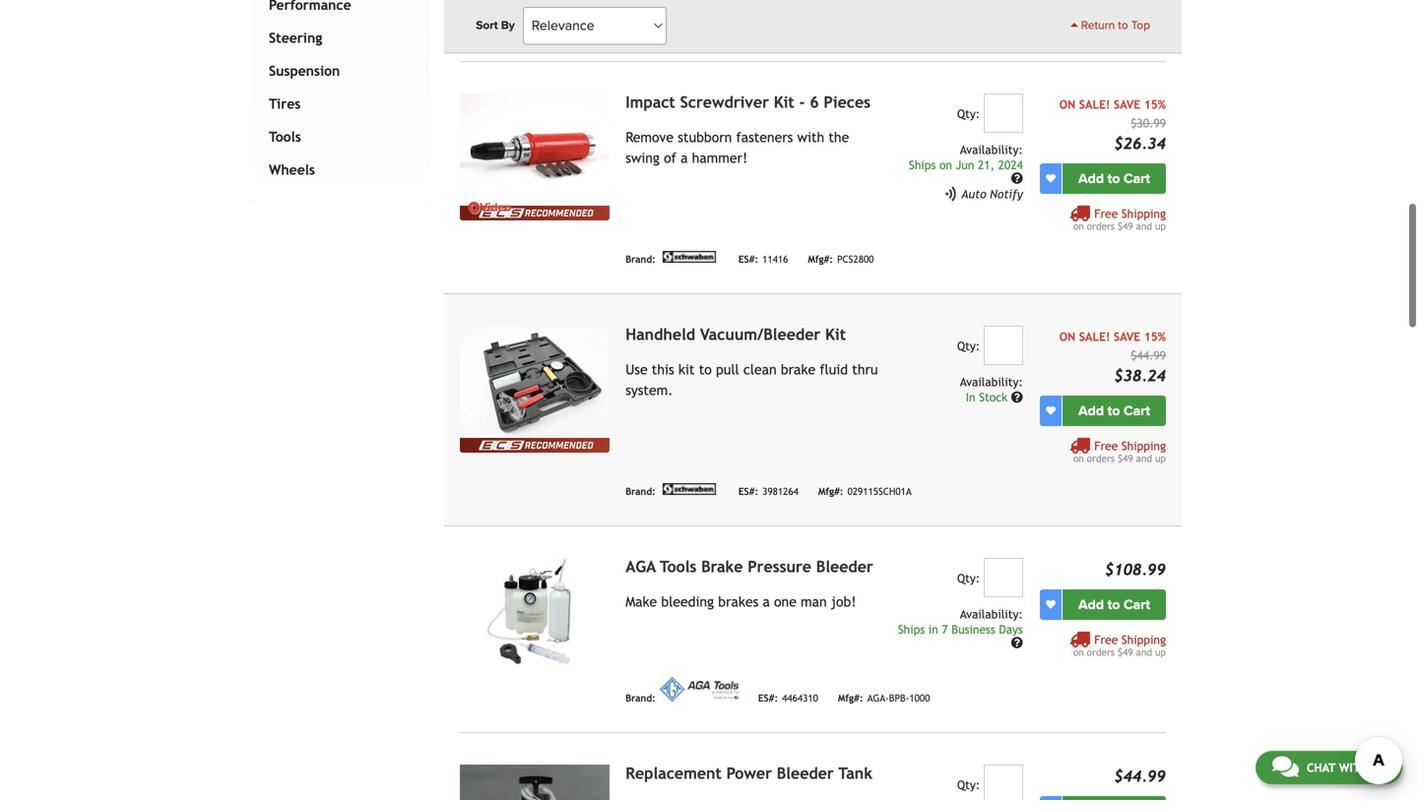 Task type: locate. For each thing, give the bounding box(es) containing it.
schwaben - corporate logo image left es#: 3981264 on the right of page
[[660, 483, 719, 495]]

2 free shipping on orders $49 and up from the top
[[1074, 439, 1167, 464]]

availability:
[[960, 143, 1023, 156], [960, 375, 1023, 389], [960, 608, 1023, 621]]

1 free from the top
[[1095, 207, 1118, 220]]

1 cart from the top
[[1124, 170, 1151, 187]]

0 vertical spatial es#:
[[739, 254, 759, 265]]

shipping down $26.34
[[1122, 207, 1167, 220]]

1 shipping from the top
[[1122, 207, 1167, 220]]

0 horizontal spatial tools
[[269, 129, 301, 145]]

2 add to cart from the top
[[1079, 403, 1151, 419]]

es#: left 4464310
[[758, 693, 778, 704]]

suspension
[[269, 63, 340, 79]]

brand: left motive - corporate logo
[[626, 21, 656, 33]]

2 add to wish list image from the top
[[1046, 600, 1056, 610]]

1 horizontal spatial tools
[[660, 558, 697, 576]]

3 brand: from the top
[[626, 486, 656, 498]]

2 vertical spatial up
[[1156, 647, 1167, 658]]

1 add from the top
[[1079, 170, 1104, 187]]

to right 'kit'
[[699, 362, 712, 378]]

2 vertical spatial es#:
[[758, 693, 778, 704]]

and down $38.24
[[1137, 453, 1153, 464]]

0 vertical spatial and
[[1137, 220, 1153, 232]]

mfg#: left the pcs2800 at top right
[[808, 254, 834, 265]]

2024
[[999, 158, 1023, 172]]

2 orders from the top
[[1087, 453, 1115, 464]]

on inside the on sale!                         save 15% $44.99 $38.24
[[1060, 330, 1076, 344]]

brake
[[702, 558, 743, 576]]

7
[[942, 623, 948, 637]]

0 vertical spatial with
[[798, 129, 825, 145]]

ships left jun
[[909, 158, 936, 172]]

es#: left 3981264
[[739, 486, 759, 498]]

2 save from the top
[[1114, 330, 1141, 344]]

auto notify
[[962, 187, 1023, 201]]

sale!
[[1080, 97, 1111, 111], [1080, 330, 1111, 344]]

add to cart down $26.34
[[1079, 170, 1151, 187]]

to down $108.99
[[1108, 597, 1121, 614]]

0 horizontal spatial kit
[[774, 93, 795, 111]]

2 brand: from the top
[[626, 254, 656, 265]]

add to cart down $108.99
[[1079, 597, 1151, 614]]

save up $30.99
[[1114, 97, 1141, 111]]

replacement
[[626, 765, 722, 783]]

add to cart button down $38.24
[[1063, 396, 1167, 426]]

cart down $38.24
[[1124, 403, 1151, 419]]

2 vertical spatial shipping
[[1122, 633, 1167, 647]]

1 vertical spatial $49
[[1118, 453, 1134, 464]]

0 vertical spatial availability:
[[960, 143, 1023, 156]]

2 on from the top
[[1060, 330, 1076, 344]]

$38.24
[[1115, 367, 1167, 385]]

1 orders from the top
[[1087, 220, 1115, 232]]

2 15% from the top
[[1145, 330, 1167, 344]]

$49 down $38.24
[[1118, 453, 1134, 464]]

0 vertical spatial add
[[1079, 170, 1104, 187]]

availability: for $26.34
[[960, 143, 1023, 156]]

2 question circle image from the top
[[1012, 637, 1023, 649]]

shipping for $26.34
[[1122, 207, 1167, 220]]

2 add from the top
[[1079, 403, 1104, 419]]

kit up 'fluid'
[[826, 325, 846, 344]]

0 vertical spatial free
[[1095, 207, 1118, 220]]

1 vertical spatial tools
[[660, 558, 697, 576]]

add to wish list image
[[1046, 406, 1056, 416], [1046, 600, 1056, 610]]

availability: up the stock
[[960, 375, 1023, 389]]

3 cart from the top
[[1124, 597, 1151, 614]]

question circle image
[[1012, 391, 1023, 403], [1012, 637, 1023, 649]]

1 save from the top
[[1114, 97, 1141, 111]]

on inside the on sale!                         save 15% $30.99 $26.34
[[1060, 97, 1076, 111]]

brand: left the aga tools - corporate logo
[[626, 693, 656, 704]]

sort
[[476, 18, 498, 33]]

1 vertical spatial add to cart button
[[1063, 396, 1167, 426]]

1 vertical spatial free shipping on orders $49 and up
[[1074, 439, 1167, 464]]

0 vertical spatial ships
[[909, 158, 936, 172]]

2 vertical spatial and
[[1137, 647, 1153, 658]]

0 vertical spatial add to wish list image
[[1046, 406, 1056, 416]]

0 vertical spatial sale!
[[1080, 97, 1111, 111]]

add to cart down $38.24
[[1079, 403, 1151, 419]]

1 free shipping on orders $49 and up from the top
[[1074, 207, 1167, 232]]

sale! inside the on sale!                         save 15% $30.99 $26.34
[[1080, 97, 1111, 111]]

es#: left 11416
[[739, 254, 759, 265]]

0 vertical spatial on
[[1060, 97, 1076, 111]]

to
[[1119, 18, 1129, 33], [1108, 170, 1121, 187], [699, 362, 712, 378], [1108, 403, 1121, 419], [1108, 597, 1121, 614]]

orders
[[1087, 220, 1115, 232], [1087, 453, 1115, 464], [1087, 647, 1115, 658]]

on
[[940, 158, 953, 172], [1074, 220, 1084, 232], [1074, 453, 1084, 464], [1074, 647, 1084, 658]]

remove stubborn fasteners with the swing of a hammer!
[[626, 129, 849, 166]]

1 and from the top
[[1137, 220, 1153, 232]]

to down $26.34
[[1108, 170, 1121, 187]]

orders for $38.24
[[1087, 453, 1115, 464]]

1 ecs tuning recommends this product. image from the top
[[460, 206, 610, 221]]

cart down $26.34
[[1124, 170, 1151, 187]]

aga tools brake pressure bleeder link
[[626, 558, 874, 576]]

add to cart button down $108.99
[[1063, 590, 1167, 620]]

0 vertical spatial shipping
[[1122, 207, 1167, 220]]

to for $38.24 add to cart button
[[1108, 403, 1121, 419]]

mfg#: left aga-
[[838, 693, 864, 704]]

on for $38.24
[[1060, 330, 1076, 344]]

2 vertical spatial orders
[[1087, 647, 1115, 658]]

days
[[999, 623, 1023, 637]]

mfg#:
[[808, 254, 834, 265], [819, 486, 844, 498], [838, 693, 864, 704]]

question circle image down "days"
[[1012, 637, 1023, 649]]

fluid
[[820, 362, 848, 378]]

return to top
[[1079, 18, 1151, 33]]

cart
[[1124, 170, 1151, 187], [1124, 403, 1151, 419], [1124, 597, 1151, 614]]

free
[[1095, 207, 1118, 220], [1095, 439, 1118, 453], [1095, 633, 1118, 647]]

2 cart from the top
[[1124, 403, 1151, 419]]

1 vertical spatial add to cart
[[1079, 403, 1151, 419]]

15%
[[1145, 97, 1167, 111], [1145, 330, 1167, 344]]

0 vertical spatial orders
[[1087, 220, 1115, 232]]

orders down $108.99
[[1087, 647, 1115, 658]]

question circle image right the stock
[[1012, 391, 1023, 403]]

and down $108.99
[[1137, 647, 1153, 658]]

1 vertical spatial add to wish list image
[[1046, 600, 1056, 610]]

bleeder left tank
[[777, 765, 834, 783]]

with left us
[[1340, 762, 1369, 775]]

add to cart
[[1079, 170, 1151, 187], [1079, 403, 1151, 419], [1079, 597, 1151, 614]]

a left one
[[763, 594, 770, 610]]

1 vertical spatial 15%
[[1145, 330, 1167, 344]]

question circle image for $108.99
[[1012, 637, 1023, 649]]

0 vertical spatial 15%
[[1145, 97, 1167, 111]]

free down $38.24
[[1095, 439, 1118, 453]]

15% inside the on sale!                         save 15% $44.99 $38.24
[[1145, 330, 1167, 344]]

and down $26.34
[[1137, 220, 1153, 232]]

1 schwaben - corporate logo image from the top
[[660, 251, 719, 263]]

free shipping on orders $49 and up down $38.24
[[1074, 439, 1167, 464]]

to down $38.24
[[1108, 403, 1121, 419]]

schwaben - corporate logo image for vacuum/bleeder
[[660, 483, 719, 495]]

1 horizontal spatial with
[[1340, 762, 1369, 775]]

1 horizontal spatial kit
[[826, 325, 846, 344]]

qty:
[[958, 107, 980, 120], [958, 339, 980, 353], [958, 572, 980, 585], [958, 779, 980, 792]]

brand: for impact
[[626, 254, 656, 265]]

0 horizontal spatial a
[[681, 150, 688, 166]]

2 free from the top
[[1095, 439, 1118, 453]]

add for $26.34
[[1079, 170, 1104, 187]]

1 on from the top
[[1060, 97, 1076, 111]]

3 orders from the top
[[1087, 647, 1115, 658]]

save inside the on sale!                         save 15% $44.99 $38.24
[[1114, 330, 1141, 344]]

ships left in
[[898, 623, 925, 637]]

and for $26.34
[[1137, 220, 1153, 232]]

ships
[[909, 158, 936, 172], [898, 623, 925, 637]]

2 $49 from the top
[[1118, 453, 1134, 464]]

4464310
[[782, 693, 819, 704]]

1 vertical spatial shipping
[[1122, 439, 1167, 453]]

1 15% from the top
[[1145, 97, 1167, 111]]

tools
[[269, 129, 301, 145], [660, 558, 697, 576]]

a inside remove stubborn fasteners with the swing of a hammer!
[[681, 150, 688, 166]]

add to cart button down $26.34
[[1063, 163, 1167, 194]]

21,
[[978, 158, 995, 172]]

pcs2800
[[838, 254, 874, 265]]

0 vertical spatial question circle image
[[1012, 391, 1023, 403]]

sale! inside the on sale!                         save 15% $44.99 $38.24
[[1080, 330, 1111, 344]]

use
[[626, 362, 648, 378]]

0 vertical spatial save
[[1114, 97, 1141, 111]]

mfg#: aga-bpb-1000
[[838, 693, 930, 704]]

2 vertical spatial cart
[[1124, 597, 1151, 614]]

save for $38.24
[[1114, 330, 1141, 344]]

0 vertical spatial a
[[681, 150, 688, 166]]

by
[[501, 18, 515, 33]]

save inside the on sale!                         save 15% $30.99 $26.34
[[1114, 97, 1141, 111]]

1 qty: from the top
[[958, 107, 980, 120]]

$44.99
[[1131, 349, 1167, 362], [1115, 768, 1167, 786]]

15% for $26.34
[[1145, 97, 1167, 111]]

up down $26.34
[[1156, 220, 1167, 232]]

orders down $38.24
[[1087, 453, 1115, 464]]

3 add to cart from the top
[[1079, 597, 1151, 614]]

1 availability: from the top
[[960, 143, 1023, 156]]

2 qty: from the top
[[958, 339, 980, 353]]

0 vertical spatial free shipping on orders $49 and up
[[1074, 207, 1167, 232]]

cart down $108.99
[[1124, 597, 1151, 614]]

2 vertical spatial free shipping on orders $49 and up
[[1074, 633, 1167, 658]]

1 vertical spatial orders
[[1087, 453, 1115, 464]]

qty: for handheld vacuum/bleeder kit
[[958, 339, 980, 353]]

2 schwaben - corporate logo image from the top
[[660, 483, 719, 495]]

shipping down $38.24
[[1122, 439, 1167, 453]]

ecs tuning recommends this product. image
[[460, 206, 610, 221], [460, 438, 610, 453]]

2 ecs tuning recommends this product. image from the top
[[460, 438, 610, 453]]

brand: up handheld on the left top of page
[[626, 254, 656, 265]]

2 vertical spatial add to cart button
[[1063, 590, 1167, 620]]

job!
[[831, 594, 857, 610]]

es#: for pressure
[[758, 693, 778, 704]]

bpb-
[[889, 693, 910, 704]]

free down $26.34
[[1095, 207, 1118, 220]]

1 horizontal spatial a
[[763, 594, 770, 610]]

1 vertical spatial question circle image
[[1012, 637, 1023, 649]]

1 vertical spatial and
[[1137, 453, 1153, 464]]

with
[[798, 129, 825, 145], [1340, 762, 1369, 775]]

0 vertical spatial ecs tuning recommends this product. image
[[460, 206, 610, 221]]

1 add to wish list image from the top
[[1046, 406, 1056, 416]]

15% inside the on sale!                         save 15% $30.99 $26.34
[[1145, 97, 1167, 111]]

None number field
[[984, 93, 1023, 133], [984, 326, 1023, 365], [984, 558, 1023, 598], [984, 765, 1023, 801], [984, 93, 1023, 133], [984, 326, 1023, 365], [984, 558, 1023, 598], [984, 765, 1023, 801]]

0 vertical spatial cart
[[1124, 170, 1151, 187]]

on
[[1060, 97, 1076, 111], [1060, 330, 1076, 344]]

us
[[1372, 762, 1386, 775]]

up down $38.24
[[1156, 453, 1167, 464]]

$26.34
[[1115, 134, 1167, 152]]

1 vertical spatial kit
[[826, 325, 846, 344]]

to for add to cart button related to $26.34
[[1108, 170, 1121, 187]]

1 vertical spatial add
[[1079, 403, 1104, 419]]

orders down $26.34
[[1087, 220, 1115, 232]]

kit left -
[[774, 93, 795, 111]]

3 qty: from the top
[[958, 572, 980, 585]]

a
[[681, 150, 688, 166], [763, 594, 770, 610]]

1 vertical spatial ships
[[898, 623, 925, 637]]

es#: 4464310
[[758, 693, 819, 704]]

1 up from the top
[[1156, 220, 1167, 232]]

4 brand: from the top
[[626, 693, 656, 704]]

shipping down $108.99
[[1122, 633, 1167, 647]]

0 vertical spatial add to cart
[[1079, 170, 1151, 187]]

pieces
[[824, 93, 871, 111]]

2 add to cart button from the top
[[1063, 396, 1167, 426]]

3 add from the top
[[1079, 597, 1104, 614]]

a right of
[[681, 150, 688, 166]]

0 horizontal spatial with
[[798, 129, 825, 145]]

1 vertical spatial up
[[1156, 453, 1167, 464]]

screwdriver
[[680, 93, 769, 111]]

impact
[[626, 93, 676, 111]]

1 sale! from the top
[[1080, 97, 1111, 111]]

orders for $26.34
[[1087, 220, 1115, 232]]

save
[[1114, 97, 1141, 111], [1114, 330, 1141, 344]]

save for $26.34
[[1114, 97, 1141, 111]]

2 vertical spatial add to cart
[[1079, 597, 1151, 614]]

1 vertical spatial free
[[1095, 439, 1118, 453]]

1 vertical spatial availability:
[[960, 375, 1023, 389]]

free shipping on orders $49 and up
[[1074, 207, 1167, 232], [1074, 439, 1167, 464], [1074, 633, 1167, 658]]

$30.99
[[1131, 116, 1167, 130]]

3 free from the top
[[1095, 633, 1118, 647]]

15% up $38.24
[[1145, 330, 1167, 344]]

1 question circle image from the top
[[1012, 391, 1023, 403]]

1 vertical spatial cart
[[1124, 403, 1151, 419]]

qty: for aga tools brake pressure bleeder
[[958, 572, 980, 585]]

steering
[[269, 30, 322, 46]]

one
[[774, 594, 797, 610]]

kit for vacuum/bleeder
[[826, 325, 846, 344]]

1 add to cart from the top
[[1079, 170, 1151, 187]]

0 vertical spatial schwaben - corporate logo image
[[660, 251, 719, 263]]

comments image
[[1273, 756, 1299, 779]]

0 vertical spatial $44.99
[[1131, 349, 1167, 362]]

2 vertical spatial $49
[[1118, 647, 1134, 658]]

handheld vacuum/bleeder kit
[[626, 325, 846, 344]]

and
[[1137, 220, 1153, 232], [1137, 453, 1153, 464], [1137, 647, 1153, 658]]

brand: up aga
[[626, 486, 656, 498]]

availability: up the 21,
[[960, 143, 1023, 156]]

2 vertical spatial add
[[1079, 597, 1104, 614]]

0 vertical spatial $49
[[1118, 220, 1134, 232]]

add to wish list image for 1st add to cart button from the bottom of the page
[[1046, 600, 1056, 610]]

2 up from the top
[[1156, 453, 1167, 464]]

save up $38.24
[[1114, 330, 1141, 344]]

$49 down $26.34
[[1118, 220, 1134, 232]]

$49 for $38.24
[[1118, 453, 1134, 464]]

1 $49 from the top
[[1118, 220, 1134, 232]]

with inside remove stubborn fasteners with the swing of a hammer!
[[798, 129, 825, 145]]

3 and from the top
[[1137, 647, 1153, 658]]

tools down tires
[[269, 129, 301, 145]]

2 vertical spatial availability:
[[960, 608, 1023, 621]]

schwaben - corporate logo image
[[660, 251, 719, 263], [660, 483, 719, 495]]

2 vertical spatial free
[[1095, 633, 1118, 647]]

$49 down $108.99
[[1118, 647, 1134, 658]]

question circle image
[[1012, 172, 1023, 184]]

free shipping on orders $49 and up down $108.99
[[1074, 633, 1167, 658]]

mfg#: left 029115sch01a
[[819, 486, 844, 498]]

3 free shipping on orders $49 and up from the top
[[1074, 633, 1167, 658]]

0 vertical spatial mfg#:
[[808, 254, 834, 265]]

1 vertical spatial on
[[1060, 330, 1076, 344]]

this
[[652, 362, 675, 378]]

1 vertical spatial ecs tuning recommends this product. image
[[460, 438, 610, 453]]

bleeder up job!
[[817, 558, 874, 576]]

free down $108.99
[[1095, 633, 1118, 647]]

1 vertical spatial save
[[1114, 330, 1141, 344]]

2 sale! from the top
[[1080, 330, 1111, 344]]

to left top
[[1119, 18, 1129, 33]]

2 shipping from the top
[[1122, 439, 1167, 453]]

up down $108.99
[[1156, 647, 1167, 658]]

schwaben - corporate logo image left es#: 11416
[[660, 251, 719, 263]]

mfg#: 029115sch01a
[[819, 486, 912, 498]]

with left the on the right top
[[798, 129, 825, 145]]

0 vertical spatial add to cart button
[[1063, 163, 1167, 194]]

es#3981264 - 029115sch01a - handheld vacuum/bleeder kit - use this kit to pull clean brake fluid thru system. - schwaben - audi bmw volkswagen mercedes benz mini porsche image
[[460, 326, 610, 438]]

man
[[801, 594, 827, 610]]

6
[[810, 93, 819, 111]]

2 availability: from the top
[[960, 375, 1023, 389]]

aga-
[[868, 693, 889, 704]]

0 vertical spatial kit
[[774, 93, 795, 111]]

es#:
[[739, 254, 759, 265], [739, 486, 759, 498], [758, 693, 778, 704]]

handheld vacuum/bleeder kit link
[[626, 325, 846, 344]]

es#: 3981264
[[739, 486, 799, 498]]

2 vertical spatial mfg#:
[[838, 693, 864, 704]]

kit
[[774, 93, 795, 111], [826, 325, 846, 344]]

up for $26.34
[[1156, 220, 1167, 232]]

2 and from the top
[[1137, 453, 1153, 464]]

1 vertical spatial sale!
[[1080, 330, 1111, 344]]

0 vertical spatial tools
[[269, 129, 301, 145]]

$44.99 inside the on sale!                         save 15% $44.99 $38.24
[[1131, 349, 1167, 362]]

tools up "bleeding"
[[660, 558, 697, 576]]

0 vertical spatial up
[[1156, 220, 1167, 232]]

to for 1st add to cart button from the bottom of the page
[[1108, 597, 1121, 614]]

availability: up the business
[[960, 608, 1023, 621]]

free for $38.24
[[1095, 439, 1118, 453]]

fasteners
[[736, 129, 793, 145]]

schwaben - corporate logo image for screwdriver
[[660, 251, 719, 263]]

1 vertical spatial schwaben - corporate logo image
[[660, 483, 719, 495]]

up
[[1156, 220, 1167, 232], [1156, 453, 1167, 464], [1156, 647, 1167, 658]]

15% up $30.99
[[1145, 97, 1167, 111]]

free shipping on orders $49 and up down $26.34
[[1074, 207, 1167, 232]]

bleeder
[[817, 558, 874, 576], [777, 765, 834, 783]]

1 add to cart button from the top
[[1063, 163, 1167, 194]]



Task type: vqa. For each thing, say whether or not it's contained in the screenshot.
ECS in Gift cards are perfect for the big guy, that way it makes it easy for him to choose a tool he's had is eye on or finds one he didn't even know about.  He might have a repair he's been waiting to get to work on. He might need a new part for his project in the garage. Whatever it is, the ECS gift card will get him exactly what he wants.  Happy Father's Day
no



Task type: describe. For each thing, give the bounding box(es) containing it.
make
[[626, 594, 657, 610]]

0 vertical spatial bleeder
[[817, 558, 874, 576]]

up for $38.24
[[1156, 453, 1167, 464]]

brake
[[781, 362, 816, 378]]

ships in 7 business days
[[898, 623, 1023, 637]]

aga tools - corporate logo image
[[660, 678, 739, 702]]

to inside use this kit to pull clean brake fluid thru system.
[[699, 362, 712, 378]]

1 vertical spatial mfg#:
[[819, 486, 844, 498]]

and for $38.24
[[1137, 453, 1153, 464]]

add to cart for $38.24
[[1079, 403, 1151, 419]]

cart for $38.24
[[1124, 403, 1151, 419]]

swing
[[626, 150, 660, 166]]

stubborn
[[678, 129, 732, 145]]

brakes
[[719, 594, 759, 610]]

ecs tuning recommends this product. image for impact screwdriver kit - 6 pieces
[[460, 206, 610, 221]]

free shipping on orders $49 and up for $38.24
[[1074, 439, 1167, 464]]

replacement power bleeder tank
[[626, 765, 873, 783]]

on for $26.34
[[1060, 97, 1076, 111]]

make bleeding brakes a one man job!
[[626, 594, 857, 610]]

-
[[800, 93, 805, 111]]

es#: for -
[[739, 254, 759, 265]]

1 vertical spatial es#:
[[739, 486, 759, 498]]

add to wish list image for $38.24 add to cart button
[[1046, 406, 1056, 416]]

kit for screwdriver
[[774, 93, 795, 111]]

1 vertical spatial $44.99
[[1115, 768, 1167, 786]]

handheld
[[626, 325, 696, 344]]

question circle image for on sale!                         save 15%
[[1012, 391, 1023, 403]]

tools link
[[265, 121, 408, 154]]

ships on jun 21, 2024
[[909, 158, 1023, 172]]

bleeding
[[661, 594, 714, 610]]

wifi image
[[945, 186, 957, 201]]

sort by
[[476, 18, 515, 33]]

shipping for $38.24
[[1122, 439, 1167, 453]]

use this kit to pull clean brake fluid thru system.
[[626, 362, 878, 398]]

brand: for handheld
[[626, 486, 656, 498]]

3 shipping from the top
[[1122, 633, 1167, 647]]

add for $38.24
[[1079, 403, 1104, 419]]

motive - corporate logo image
[[660, 11, 708, 30]]

es#4464310 - aga-bpb-1000 - aga tools brake pressure bleeder - make bleeding brakes a one man job! - aga tools - audi bmw volkswagen mercedes benz mini porsche image
[[460, 558, 610, 671]]

kit
[[679, 362, 695, 378]]

clean
[[744, 362, 777, 378]]

in
[[966, 390, 976, 404]]

hammer!
[[692, 150, 748, 166]]

impact screwdriver kit - 6 pieces
[[626, 93, 871, 111]]

free for $26.34
[[1095, 207, 1118, 220]]

aga tools brake pressure bleeder
[[626, 558, 874, 576]]

$49 for $26.34
[[1118, 220, 1134, 232]]

tank
[[839, 765, 873, 783]]

tires
[[269, 96, 301, 112]]

pressure
[[748, 558, 812, 576]]

of
[[664, 150, 677, 166]]

business
[[952, 623, 996, 637]]

sale! for $38.24
[[1080, 330, 1111, 344]]

1 vertical spatial bleeder
[[777, 765, 834, 783]]

$108.99
[[1105, 561, 1167, 579]]

es#3168425 - 1701 - power extractor - 1 gallon - change your oil or extract differential fluid with this tool. - motive - audi bmw volkswagen mercedes benz mini porsche image
[[460, 0, 610, 14]]

1000
[[910, 693, 930, 704]]

pull
[[716, 362, 740, 378]]

auto
[[962, 187, 987, 201]]

caret up image
[[1071, 19, 1079, 31]]

return to top link
[[1071, 17, 1151, 34]]

sale! for $26.34
[[1080, 97, 1111, 111]]

on sale!                         save 15% $44.99 $38.24
[[1060, 330, 1167, 385]]

in stock
[[966, 390, 1012, 404]]

suspension link
[[265, 54, 408, 88]]

mfg#: for 6
[[808, 254, 834, 265]]

return
[[1082, 18, 1115, 33]]

11416
[[763, 254, 789, 265]]

remove
[[626, 129, 674, 145]]

029115sch01a
[[848, 486, 912, 498]]

aga
[[626, 558, 656, 576]]

3 add to cart button from the top
[[1063, 590, 1167, 620]]

wheels
[[269, 162, 315, 178]]

stock
[[980, 390, 1008, 404]]

auto notify link
[[944, 186, 1023, 201]]

1 brand: from the top
[[626, 21, 656, 33]]

es#2747989 - 0090 - replacement power bleeder tank - new replacement 2 qt tank for your cracked or damaged one. - motive - audi bmw volkswagen mercedes benz porsche image
[[460, 765, 610, 801]]

mfg#: for bleeder
[[838, 693, 864, 704]]

ships for impact screwdriver kit - 6 pieces
[[909, 158, 936, 172]]

ecs tuning recommends this product. image for handheld vacuum/bleeder kit
[[460, 438, 610, 453]]

3981264
[[763, 486, 799, 498]]

jun
[[956, 158, 975, 172]]

3 availability: from the top
[[960, 608, 1023, 621]]

on sale!                         save 15% $30.99 $26.34
[[1060, 97, 1167, 152]]

the
[[829, 129, 849, 145]]

1 vertical spatial a
[[763, 594, 770, 610]]

qty: for impact screwdriver kit - 6 pieces
[[958, 107, 980, 120]]

tires link
[[265, 88, 408, 121]]

4 qty: from the top
[[958, 779, 980, 792]]

es#: 11416
[[739, 254, 789, 265]]

system.
[[626, 383, 673, 398]]

add to cart for $26.34
[[1079, 170, 1151, 187]]

thru
[[853, 362, 878, 378]]

replacement power bleeder tank link
[[626, 765, 873, 783]]

availability: for $38.24
[[960, 375, 1023, 389]]

steering link
[[265, 21, 408, 54]]

vacuum/bleeder
[[700, 325, 821, 344]]

cart for $26.34
[[1124, 170, 1151, 187]]

1 vertical spatial with
[[1340, 762, 1369, 775]]

3 $49 from the top
[[1118, 647, 1134, 658]]

mfg#: pcs2800
[[808, 254, 874, 265]]

add to wish list image
[[1046, 174, 1056, 183]]

3 up from the top
[[1156, 647, 1167, 658]]

add to cart button for $26.34
[[1063, 163, 1167, 194]]

in
[[929, 623, 939, 637]]

brand: for aga
[[626, 693, 656, 704]]

chat with us link
[[1256, 752, 1403, 785]]

top
[[1132, 18, 1151, 33]]

es#11416 - pcs2800 - impact screwdriver kit - 6 pieces - remove stubborn fasteners with the swing of a hammer! - schwaben - audi bmw volkswagen mercedes benz mini porsche image
[[460, 93, 610, 206]]

free shipping on orders $49 and up for $26.34
[[1074, 207, 1167, 232]]

wheels link
[[265, 154, 408, 187]]

ships for aga tools brake pressure bleeder
[[898, 623, 925, 637]]

add to cart button for $38.24
[[1063, 396, 1167, 426]]

15% for $38.24
[[1145, 330, 1167, 344]]

chat with us
[[1307, 762, 1386, 775]]

impact screwdriver kit - 6 pieces link
[[626, 93, 871, 111]]

notify
[[990, 187, 1023, 201]]



